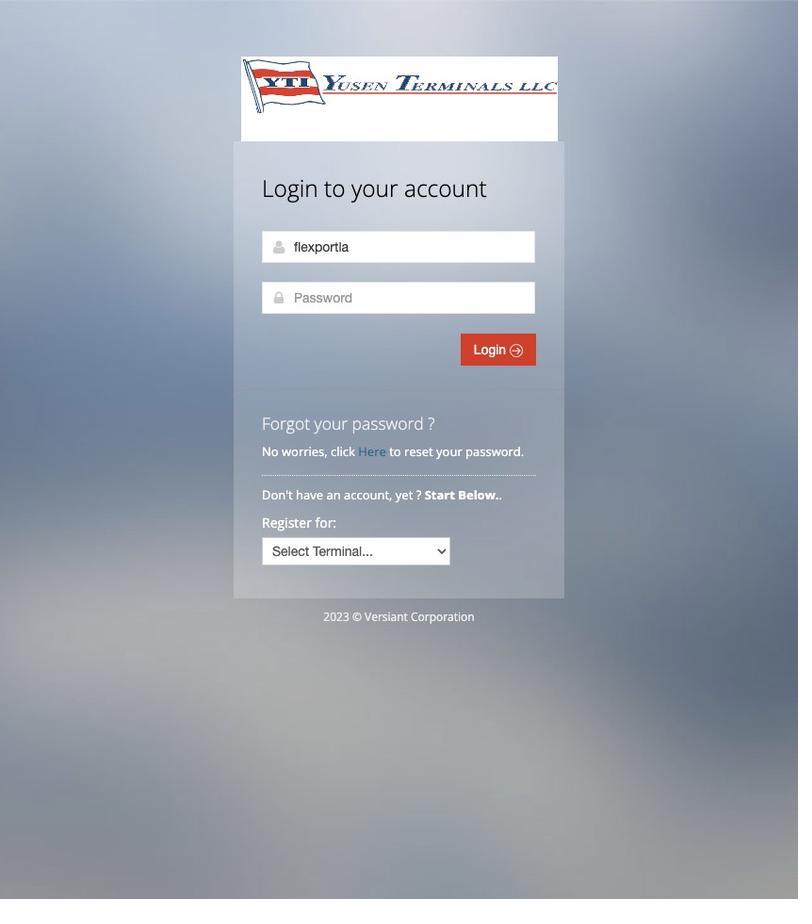 Task type: vqa. For each thing, say whether or not it's contained in the screenshot.
the "don't have an account, yet ? start below. ."
yes



Task type: locate. For each thing, give the bounding box(es) containing it.
1 horizontal spatial to
[[389, 443, 401, 460]]

to
[[324, 172, 346, 204], [389, 443, 401, 460]]

1 vertical spatial to
[[389, 443, 401, 460]]

0 vertical spatial your
[[352, 172, 398, 204]]

your right reset
[[436, 443, 463, 460]]

corporation
[[411, 609, 475, 625]]

login to your account
[[262, 172, 487, 204]]

0 vertical spatial ?
[[428, 412, 435, 435]]

don't
[[262, 486, 293, 503]]

account
[[404, 172, 487, 204]]

0 horizontal spatial login
[[262, 172, 318, 204]]

worries,
[[282, 443, 328, 460]]

1 vertical spatial login
[[474, 342, 510, 357]]

to right here
[[389, 443, 401, 460]]

0 vertical spatial to
[[324, 172, 346, 204]]

to up username text field
[[324, 172, 346, 204]]

? inside forgot your password ? no worries, click here to reset your password.
[[428, 412, 435, 435]]

your up username text field
[[352, 172, 398, 204]]

?
[[428, 412, 435, 435], [416, 486, 422, 503]]

login inside button
[[474, 342, 510, 357]]

? up reset
[[428, 412, 435, 435]]

register
[[262, 514, 312, 532]]

yet
[[396, 486, 413, 503]]

lock image
[[271, 290, 287, 305]]

forgot
[[262, 412, 310, 435]]

swapright image
[[510, 344, 523, 357]]

? right yet
[[416, 486, 422, 503]]

password.
[[466, 443, 524, 460]]

0 vertical spatial login
[[262, 172, 318, 204]]

to inside forgot your password ? no worries, click here to reset your password.
[[389, 443, 401, 460]]

0 horizontal spatial ?
[[416, 486, 422, 503]]

user image
[[271, 239, 287, 254]]

1 vertical spatial your
[[314, 412, 348, 435]]

2 horizontal spatial your
[[436, 443, 463, 460]]

0 horizontal spatial to
[[324, 172, 346, 204]]

login
[[262, 172, 318, 204], [474, 342, 510, 357]]

forgot your password ? no worries, click here to reset your password.
[[262, 412, 524, 460]]

your
[[352, 172, 398, 204], [314, 412, 348, 435], [436, 443, 463, 460]]

account,
[[344, 486, 393, 503]]

1 horizontal spatial login
[[474, 342, 510, 357]]

your up click
[[314, 412, 348, 435]]

1 horizontal spatial ?
[[428, 412, 435, 435]]



Task type: describe. For each thing, give the bounding box(es) containing it.
1 vertical spatial ?
[[416, 486, 422, 503]]

for:
[[315, 514, 337, 532]]

don't have an account, yet ? start below. .
[[262, 486, 506, 503]]

have
[[296, 486, 323, 503]]

2023 © versiant corporation
[[324, 609, 475, 625]]

reset
[[404, 443, 433, 460]]

password
[[352, 412, 424, 435]]

login button
[[461, 334, 536, 366]]

Username text field
[[262, 231, 535, 263]]

no
[[262, 443, 279, 460]]

here
[[358, 443, 386, 460]]

0 horizontal spatial your
[[314, 412, 348, 435]]

versiant
[[365, 609, 408, 625]]

here link
[[358, 443, 386, 460]]

an
[[327, 486, 341, 503]]

click
[[331, 443, 355, 460]]

©
[[352, 609, 362, 625]]

register for:
[[262, 514, 337, 532]]

start
[[425, 486, 455, 503]]

login for login to your account
[[262, 172, 318, 204]]

.
[[499, 486, 502, 503]]

2 vertical spatial your
[[436, 443, 463, 460]]

login for login
[[474, 342, 510, 357]]

1 horizontal spatial your
[[352, 172, 398, 204]]

Password password field
[[262, 282, 535, 314]]

below.
[[458, 486, 499, 503]]

2023
[[324, 609, 349, 625]]



